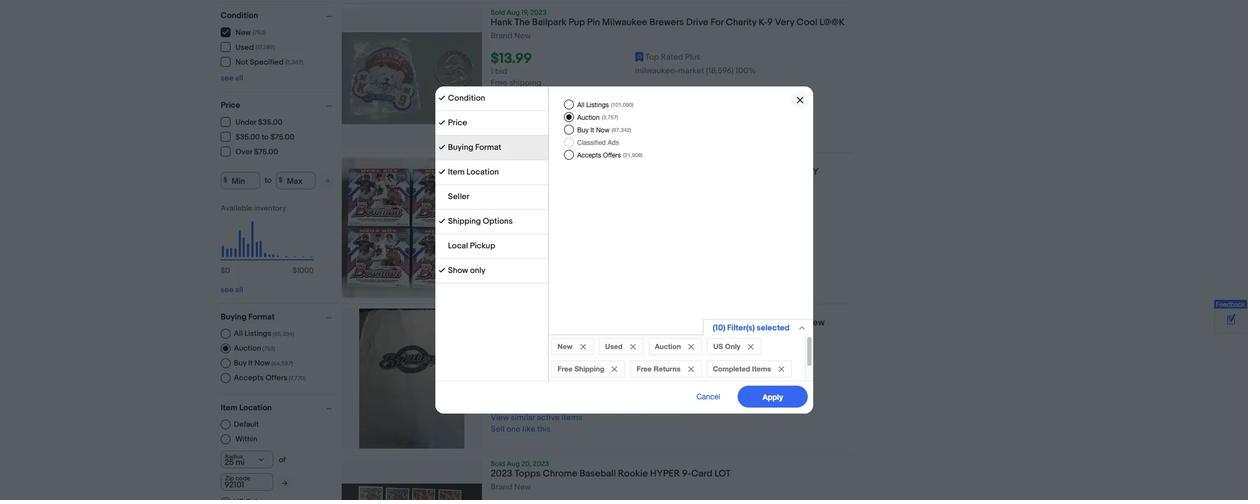 Task type: describe. For each thing, give the bounding box(es) containing it.
under $35.00
[[235, 118, 282, 127]]

19, for $79.99
[[521, 158, 529, 166]]

$13.99
[[491, 50, 532, 67]]

sold  aug 19, 2023 lot of 4 (four) 2021 bowman baseball trading cards mega boxes factory sealed
[[491, 158, 819, 189]]

price for price tab
[[448, 118, 467, 128]]

tab list inside dialog
[[435, 87, 548, 284]]

this inside free returns view similar active items sell one like this
[[537, 425, 551, 435]]

view inside free returns view similar active items sell one like this
[[491, 413, 509, 424]]

0 vertical spatial $75.00
[[270, 133, 294, 142]]

milwaukee inside milwaukee brewers promo sga blanket big huge 39" x 56" baseball brand new l@@k !
[[491, 318, 536, 329]]

available
[[221, 203, 252, 213]]

it for buy it now (64,587)
[[248, 358, 253, 368]]

price button
[[221, 100, 337, 110]]

over $75.00 link
[[221, 146, 279, 157]]

buy for buy it now (97,342)
[[577, 126, 588, 134]]

auction (753)
[[234, 344, 275, 353]]

see for price
[[221, 285, 234, 294]]

auction for auction (753)
[[234, 344, 261, 353]]

bid for $13.99
[[495, 66, 507, 77]]

baseball for trading
[[623, 166, 659, 177]]

items inside milwaukee-market (18,596) 100% free shipping free returns view similar active items sell one like this
[[562, 101, 582, 111]]

$ 1000
[[293, 266, 314, 275]]

used for used (17,389)
[[235, 43, 254, 52]]

used (17,389)
[[235, 43, 275, 52]]

apply
[[762, 392, 783, 402]]

view inside milwaukee-market (18,596) 100% free shipping free returns view similar active items sell one like this
[[491, 101, 509, 111]]

brewers inside sold  aug 19, 2023 hank the ballpark pup pin milwaukee brewers drive for charity k-9 very cool l@@k brand new
[[650, 17, 684, 28]]

apply within filter image
[[282, 480, 287, 487]]

returns inside free returns view similar active items sell one like this
[[509, 402, 536, 412]]

filter applied image for item
[[438, 169, 445, 175]]

0 vertical spatial $35.00
[[258, 118, 282, 127]]

brand inside milwaukee brewers promo sga blanket big huge 39" x 56" baseball brand new l@@k !
[[779, 318, 804, 329]]

over
[[235, 147, 252, 157]]

sell inside free returns view similar active items sell one like this
[[491, 425, 505, 435]]

show only
[[448, 266, 485, 276]]

pickup
[[470, 241, 495, 251]]

ballpark
[[532, 17, 566, 28]]

0
[[225, 266, 230, 275]]

now for buy it now (97,342)
[[596, 126, 609, 134]]

filter applied image for price
[[438, 119, 445, 126]]

view similar active items link for $13.99
[[491, 101, 582, 111]]

milwaukee inside sold  aug 19, 2023 hank the ballpark pup pin milwaukee brewers drive for charity k-9 very cool l@@k brand new
[[602, 17, 647, 28]]

trading
[[661, 166, 693, 177]]

milwaukee brewers promo sga blanket big huge 39" x 56" baseball brand new l@@k ! image
[[359, 309, 464, 449]]

2023 for chrome
[[533, 460, 549, 469]]

1 vertical spatial $75.00
[[254, 147, 278, 157]]

one inside milwaukee-market (18,596) 100% free shipping free returns view similar active items sell one like this
[[506, 112, 520, 123]]

new left remove filter - condition - new icon
[[557, 342, 572, 351]]

not specified (2,369)
[[235, 57, 303, 67]]

all listings (101,090)
[[577, 101, 633, 109]]

milwaukee brewers promo sga blanket big huge 39" x 56" baseball brand new l@@k ! heading
[[491, 318, 825, 340]]

local pickup
[[448, 241, 495, 251]]

2021
[[563, 166, 582, 177]]

completed items
[[713, 365, 771, 373]]

$35.00 to $75.00
[[235, 133, 294, 142]]

20,
[[521, 460, 531, 469]]

milwaukee-market (18,596) 100%
[[635, 378, 756, 388]]

sealed
[[491, 178, 524, 189]]

graph of available inventory between $0 and $1000+ image
[[221, 203, 314, 281]]

free shipping free returns view similar active items sell one like this
[[491, 239, 582, 284]]

completed
[[713, 365, 750, 373]]

see all button for condition
[[221, 73, 243, 82]]

3 bid from the top
[[495, 379, 507, 389]]

buy it now (97,342)
[[577, 126, 631, 134]]

now for buy it now (64,587)
[[255, 358, 270, 368]]

9-
[[682, 469, 691, 480]]

options
[[482, 216, 512, 227]]

(17,389)
[[256, 44, 275, 51]]

shipping options
[[448, 216, 512, 227]]

like inside free shipping free returns view similar active items sell one like this
[[522, 273, 535, 284]]

!
[[518, 329, 521, 340]]

free inside free returns view similar active items sell one like this
[[491, 402, 507, 412]]

auction for auction (3,757)
[[577, 114, 599, 122]]

(65,334)
[[273, 330, 294, 338]]

2023 left topps
[[491, 469, 512, 480]]

lot inside sold  aug 19, 2023 lot of 4 (four) 2021 bowman baseball trading cards mega boxes factory sealed
[[491, 166, 507, 177]]

2023 topps chrome baseball rookie hyper 9-card lot link
[[491, 469, 852, 483]]

3 view similar active items link from the top
[[491, 413, 582, 424]]

remove filter - condition - used image
[[630, 344, 635, 350]]

sold  aug 20, 2023 2023 topps chrome baseball rookie hyper 9-card lot brand new
[[491, 460, 731, 493]]

sold for $13.99
[[491, 8, 505, 17]]

 (753) Items text field
[[261, 345, 275, 352]]

4
[[523, 166, 529, 177]]

aug for $79.99
[[507, 158, 520, 166]]

active inside free shipping free returns view similar active items sell one like this
[[537, 262, 560, 272]]

shipping inside milwaukee-market (18,596) 100% free shipping free returns view similar active items sell one like this
[[509, 78, 541, 88]]

of
[[279, 455, 286, 465]]

sell one like this link for $13.99
[[491, 112, 551, 123]]

drive
[[686, 17, 708, 28]]

similar inside free returns view similar active items sell one like this
[[511, 413, 535, 424]]

brand inside sold  aug 19, 2023 hank the ballpark pup pin milwaukee brewers drive for charity k-9 very cool l@@k brand new
[[491, 31, 512, 41]]

k-
[[759, 17, 767, 28]]

card
[[691, 469, 712, 480]]

see all for price
[[221, 285, 243, 294]]

item location button
[[221, 403, 337, 413]]

market for milwaukee-market (18,596) 100%
[[678, 378, 704, 388]]

buy for buy it now (64,587)
[[234, 358, 246, 368]]

it for buy it now (97,342)
[[590, 126, 594, 134]]

3 sell one like this link from the top
[[491, 425, 551, 435]]

under
[[235, 118, 256, 127]]

milwaukee- for milwaukee-market (18,596) 100% free shipping free returns view similar active items sell one like this
[[635, 66, 678, 76]]

baseball for brand
[[740, 318, 777, 329]]

condition button
[[221, 10, 337, 21]]

factory
[[778, 166, 819, 177]]

active inside milwaukee-market (18,596) 100% free shipping free returns view similar active items sell one like this
[[537, 101, 560, 111]]

default
[[234, 420, 259, 429]]

brewers inside milwaukee brewers promo sga blanket big huge 39" x 56" baseball brand new l@@k !
[[538, 318, 573, 329]]

buy it now (64,587)
[[234, 358, 293, 368]]

milwaukee brewers promo sga blanket big huge 39" x 56" baseball brand new l@@k ! link
[[491, 318, 852, 343]]

1 top rated plus from the top
[[645, 52, 701, 63]]

$35.00 to $75.00 link
[[221, 132, 295, 142]]

bid for $79.99
[[495, 227, 507, 238]]

offers for accepts offers (7,770)
[[265, 373, 287, 383]]

aug for $13.99
[[507, 8, 520, 17]]

0 vertical spatial to
[[262, 133, 269, 142]]

hank the ballpark pup pin milwaukee brewers drive for charity k-9 very cool l@@k image
[[342, 33, 482, 124]]

pin
[[587, 17, 600, 28]]

1 for $13.99
[[491, 66, 493, 77]]

filter(s)
[[727, 323, 755, 333]]

mega
[[723, 166, 747, 177]]

cancel button
[[684, 386, 732, 408]]

2 top rated plus from the top
[[645, 364, 701, 375]]

buying for "buying format" tab
[[448, 142, 473, 153]]

not
[[235, 57, 248, 67]]

(3,757)
[[601, 114, 618, 120]]

all for price
[[235, 285, 243, 294]]

remove filter - item location - us only image
[[748, 344, 753, 350]]

within
[[235, 435, 257, 444]]

(7,770)
[[289, 375, 306, 382]]

charity
[[726, 17, 756, 28]]

sga
[[605, 318, 624, 329]]

 (65,334) Items text field
[[271, 330, 294, 338]]

aug inside sold  aug 20, 2023 2023 topps chrome baseball rookie hyper 9-card lot brand new
[[507, 460, 520, 469]]

x
[[717, 318, 722, 329]]

format for "buying format" tab
[[475, 142, 501, 153]]

free returns
[[636, 365, 680, 373]]

brand inside sold  aug 20, 2023 2023 topps chrome baseball rookie hyper 9-card lot brand new
[[491, 483, 512, 493]]

2023 topps chrome baseball rookie hyper 9-card lot image
[[342, 484, 482, 501]]

1 plus from the top
[[685, 52, 701, 63]]

this inside free shipping free returns view similar active items sell one like this
[[537, 273, 551, 284]]

remove filter - buying format - auction image
[[688, 344, 694, 350]]

1 rated from the top
[[661, 52, 683, 63]]

all for all listings (65,334)
[[234, 329, 243, 338]]

show only tab
[[435, 259, 548, 284]]

1 vertical spatial shipping
[[574, 365, 604, 373]]

(18,596) for milwaukee-market (18,596) 100% free shipping free returns view similar active items sell one like this
[[706, 66, 734, 76]]

(64,587)
[[271, 360, 293, 367]]

remove filter - condition - new image
[[580, 344, 586, 350]]

lot inside sold  aug 20, 2023 2023 topps chrome baseball rookie hyper 9-card lot brand new
[[715, 469, 731, 480]]

condition for condition tab
[[448, 93, 485, 103]]

items inside free returns view similar active items sell one like this
[[562, 413, 582, 424]]

boxes
[[750, 166, 776, 177]]

listings for all listings (101,090)
[[586, 101, 609, 109]]

remove filter - shipping options - free shipping image
[[612, 367, 617, 372]]

see all for condition
[[221, 73, 243, 82]]

show
[[448, 266, 468, 276]]

under $35.00 link
[[221, 117, 283, 127]]

 (21,908) Items text field
[[621, 152, 642, 158]]

blanket
[[626, 318, 658, 329]]

buying format button
[[221, 312, 337, 322]]

buying format tab
[[435, 136, 548, 160]]

hank
[[491, 17, 512, 28]]

see for condition
[[221, 73, 234, 82]]

us only
[[713, 342, 740, 351]]



Task type: locate. For each thing, give the bounding box(es) containing it.
2 shipping from the top
[[509, 239, 541, 249]]

Maximum Value in $ text field
[[276, 172, 315, 189]]

condition up new (753)
[[221, 10, 258, 21]]

1 bid up free returns view similar active items sell one like this
[[491, 379, 507, 389]]

free shipping
[[557, 365, 604, 373]]

hank the ballpark pup pin milwaukee brewers drive for charity k-9 very cool l@@k heading
[[491, 17, 845, 28]]

remove filter - show only - completed items image
[[778, 367, 784, 372]]

active inside free returns view similar active items sell one like this
[[537, 413, 560, 424]]

100% for milwaukee-market (18,596) 100%
[[735, 378, 756, 388]]

4 filter applied image from the top
[[438, 267, 445, 274]]

item for item location tab
[[448, 167, 464, 177]]

bid up free returns view similar active items sell one like this
[[495, 379, 507, 389]]

1 horizontal spatial buying
[[448, 142, 473, 153]]

milwaukee brewers promo sga blanket big huge 39" x 56" baseball brand new l@@k !
[[491, 318, 825, 340]]

offers down (64,587) text field
[[265, 373, 287, 383]]

3 items from the top
[[562, 413, 582, 424]]

new inside milwaukee brewers promo sga blanket big huge 39" x 56" baseball brand new l@@k !
[[806, 318, 825, 329]]

hyper
[[650, 469, 680, 480]]

see all button down not
[[221, 73, 243, 82]]

topps
[[514, 469, 541, 480]]

aug left 20,
[[507, 460, 520, 469]]

100% inside milwaukee-market (18,596) 100% free shipping free returns view similar active items sell one like this
[[735, 66, 756, 76]]

pup
[[569, 17, 585, 28]]

0 horizontal spatial all
[[234, 329, 243, 338]]

format up all listings (65,334)
[[248, 312, 275, 322]]

new up used (17,389)
[[235, 28, 251, 37]]

56"
[[724, 318, 738, 329]]

2 vertical spatial items
[[562, 413, 582, 424]]

plus down drive at top right
[[685, 52, 701, 63]]

price inside tab
[[448, 118, 467, 128]]

buying format inside "buying format" tab
[[448, 142, 501, 153]]

(18,596) down the for
[[706, 66, 734, 76]]

item up the default link
[[221, 403, 237, 413]]

1 vertical spatial see all button
[[221, 285, 243, 294]]

auction down milwaukee brewers promo sga blanket big huge 39" x 56" baseball brand new l@@k !
[[655, 342, 681, 351]]

1 bid
[[491, 66, 507, 77], [491, 227, 507, 238], [491, 379, 507, 389]]

new down the
[[514, 31, 531, 41]]

0 vertical spatial sell
[[491, 112, 505, 123]]

for
[[711, 17, 724, 28]]

price tab
[[435, 111, 548, 136]]

1 filter applied image from the top
[[438, 144, 445, 151]]

brewers left 'promo'
[[538, 318, 573, 329]]

0 vertical spatial bid
[[495, 66, 507, 77]]

buying down price tab
[[448, 142, 473, 153]]

1000
[[297, 266, 314, 275]]

one right only
[[506, 273, 520, 284]]

0 vertical spatial plus
[[685, 52, 701, 63]]

(four)
[[531, 166, 560, 177]]

sell one like this link for $79.99
[[491, 273, 551, 284]]

used for used
[[605, 342, 622, 351]]

l@@k left "!"
[[491, 329, 516, 340]]

0 vertical spatial one
[[506, 112, 520, 123]]

1 horizontal spatial auction
[[577, 114, 599, 122]]

view similar active items link down $79.99
[[491, 262, 582, 272]]

shipping inside tab
[[448, 216, 481, 227]]

0 vertical spatial 19,
[[521, 8, 529, 17]]

100%
[[735, 66, 756, 76], [735, 378, 756, 388]]

1 for $79.99
[[491, 227, 493, 238]]

0 horizontal spatial price
[[221, 100, 240, 110]]

1 vertical spatial top rated plus
[[645, 364, 701, 375]]

milwaukee- down free returns
[[635, 378, 678, 388]]

filter applied image inside condition tab
[[438, 95, 445, 101]]

1 sold from the top
[[491, 8, 505, 17]]

0 horizontal spatial auction
[[234, 344, 261, 353]]

sell one like this link right only
[[491, 273, 551, 284]]

2 vertical spatial brand
[[491, 483, 512, 493]]

0 vertical spatial filter applied image
[[438, 144, 445, 151]]

shipping inside free shipping free returns view similar active items sell one like this
[[509, 239, 541, 249]]

2 sell from the top
[[491, 273, 505, 284]]

shipping
[[448, 216, 481, 227], [574, 365, 604, 373]]

0 vertical spatial items
[[562, 101, 582, 111]]

location down "buying format" tab
[[466, 167, 499, 177]]

2 rated from the top
[[661, 364, 683, 375]]

milwaukee- for milwaukee-market (18,596) 100%
[[635, 378, 678, 388]]

buying format for "buying format" tab
[[448, 142, 501, 153]]

1 vertical spatial condition
[[448, 93, 485, 103]]

item location for item location tab
[[448, 167, 499, 177]]

one inside free shipping free returns view similar active items sell one like this
[[506, 273, 520, 284]]

3 1 bid from the top
[[491, 379, 507, 389]]

buy inside dialog
[[577, 126, 588, 134]]

1 (18,596) from the top
[[706, 66, 734, 76]]

1 horizontal spatial offers
[[603, 152, 621, 159]]

returns
[[509, 89, 536, 100], [509, 250, 536, 261], [509, 402, 536, 412]]

2 similar from the top
[[511, 262, 535, 272]]

filter applied image for buying
[[438, 144, 445, 151]]

all down not
[[235, 73, 243, 82]]

local
[[448, 241, 468, 251]]

sold for $79.99
[[491, 158, 505, 166]]

one inside free returns view similar active items sell one like this
[[506, 425, 520, 435]]

1 vertical spatial view similar active items link
[[491, 262, 582, 272]]

0 vertical spatial shipping
[[448, 216, 481, 227]]

100% down completed items
[[735, 378, 756, 388]]

0 vertical spatial price
[[221, 100, 240, 110]]

0 vertical spatial it
[[590, 126, 594, 134]]

(18,596) for milwaukee-market (18,596) 100%
[[706, 378, 734, 388]]

auction for auction
[[655, 342, 681, 351]]

condition for condition dropdown button
[[221, 10, 258, 21]]

19, inside sold  aug 19, 2023 hank the ballpark pup pin milwaukee brewers drive for charity k-9 very cool l@@k brand new
[[521, 8, 529, 17]]

2023 inside sold  aug 19, 2023 hank the ballpark pup pin milwaukee brewers drive for charity k-9 very cool l@@k brand new
[[530, 8, 546, 17]]

(2,369)
[[285, 59, 303, 66]]

0 horizontal spatial used
[[235, 43, 254, 52]]

baseball inside sold  aug 20, 2023 2023 topps chrome baseball rookie hyper 9-card lot brand new
[[579, 469, 616, 480]]

baseball inside sold  aug 19, 2023 lot of 4 (four) 2021 bowman baseball trading cards mega boxes factory sealed
[[623, 166, 659, 177]]

1 vertical spatial buy
[[234, 358, 246, 368]]

see all button
[[221, 73, 243, 82], [221, 285, 243, 294]]

1 horizontal spatial l@@k
[[819, 17, 845, 28]]

1
[[491, 66, 493, 77], [491, 227, 493, 238], [491, 379, 493, 389]]

apply button
[[738, 386, 807, 408]]

3 filter applied image from the top
[[438, 218, 445, 225]]

sold left of
[[491, 158, 505, 166]]

0 horizontal spatial baseball
[[579, 469, 616, 480]]

3 sell from the top
[[491, 425, 505, 435]]

2 vertical spatial view similar active items link
[[491, 413, 582, 424]]

like inside milwaukee-market (18,596) 100% free shipping free returns view similar active items sell one like this
[[522, 112, 535, 123]]

sold inside sold  aug 20, 2023 2023 topps chrome baseball rookie hyper 9-card lot brand new
[[491, 460, 505, 469]]

2 this from the top
[[537, 273, 551, 284]]

active
[[537, 101, 560, 111], [537, 262, 560, 272], [537, 413, 560, 424]]

default link
[[221, 420, 259, 430]]

tab list containing condition
[[435, 87, 548, 284]]

item location up seller
[[448, 167, 499, 177]]

used
[[235, 43, 254, 52], [605, 342, 622, 351]]

1 vertical spatial item
[[221, 403, 237, 413]]

1 aug from the top
[[507, 8, 520, 17]]

returns inside free shipping free returns view similar active items sell one like this
[[509, 250, 536, 261]]

1 horizontal spatial lot
[[715, 469, 731, 480]]

us
[[713, 342, 723, 351]]

$ 0
[[221, 266, 230, 275]]

similar right only
[[511, 262, 535, 272]]

2023
[[530, 8, 546, 17], [530, 158, 546, 166], [533, 460, 549, 469], [491, 469, 512, 480]]

plus up milwaukee-market (18,596) 100%
[[685, 364, 701, 375]]

buy down auction (753)
[[234, 358, 246, 368]]

new inside sold  aug 20, 2023 2023 topps chrome baseball rookie hyper 9-card lot brand new
[[514, 483, 531, 493]]

0 vertical spatial 1
[[491, 66, 493, 77]]

2 see all from the top
[[221, 285, 243, 294]]

$
[[223, 176, 227, 185], [279, 176, 283, 185], [221, 266, 225, 275], [293, 266, 297, 275]]

filter applied image inside item location tab
[[438, 169, 445, 175]]

location up default in the bottom of the page
[[239, 403, 272, 413]]

cool
[[796, 17, 817, 28]]

listings up auction (753)
[[245, 329, 271, 338]]

1 like from the top
[[522, 112, 535, 123]]

item location
[[448, 167, 499, 177], [221, 403, 272, 413]]

sold  aug 19, 2023 hank the ballpark pup pin milwaukee brewers drive for charity k-9 very cool l@@k brand new
[[491, 8, 845, 41]]

sell one like this link up 20,
[[491, 425, 551, 435]]

this inside milwaukee-market (18,596) 100% free shipping free returns view similar active items sell one like this
[[537, 112, 551, 123]]

milwaukee-market (18,596) 100% free shipping free returns view similar active items sell one like this
[[491, 66, 756, 123]]

2 1 bid from the top
[[491, 227, 507, 238]]

 (3,757) Items text field
[[600, 114, 618, 120]]

1 sell from the top
[[491, 112, 505, 123]]

3 similar from the top
[[511, 413, 535, 424]]

shipping
[[509, 78, 541, 88], [509, 239, 541, 249]]

None text field
[[221, 473, 273, 491]]

1 horizontal spatial price
[[448, 118, 467, 128]]

1 1 bid from the top
[[491, 66, 507, 77]]

offers for accepts offers (21,908)
[[603, 152, 621, 159]]

1 vertical spatial to
[[264, 176, 272, 185]]

like down condition tab
[[522, 112, 535, 123]]

1 horizontal spatial listings
[[586, 101, 609, 109]]

sell inside free shipping free returns view similar active items sell one like this
[[491, 273, 505, 284]]

price up "under"
[[221, 100, 240, 110]]

aug left ballpark
[[507, 8, 520, 17]]

1 returns from the top
[[509, 89, 536, 100]]

see all button for price
[[221, 285, 243, 294]]

0 vertical spatial l@@k
[[819, 17, 845, 28]]

9
[[767, 17, 773, 28]]

all for all listings (101,090)
[[577, 101, 584, 109]]

1 vertical spatial plus
[[685, 364, 701, 375]]

filter applied image inside show only tab
[[438, 267, 445, 274]]

0 vertical spatial see
[[221, 73, 234, 82]]

100% for milwaukee-market (18,596) 100% free shipping free returns view similar active items sell one like this
[[735, 66, 756, 76]]

1 19, from the top
[[521, 8, 529, 17]]

$75.00 down under $35.00
[[270, 133, 294, 142]]

item location up default in the bottom of the page
[[221, 403, 272, 413]]

sell inside milwaukee-market (18,596) 100% free shipping free returns view similar active items sell one like this
[[491, 112, 505, 123]]

buying inside tab
[[448, 142, 473, 153]]

2 sell one like this link from the top
[[491, 273, 551, 284]]

l@@k right 'cool' at the top of page
[[819, 17, 845, 28]]

auction up "buy it now (64,587)"
[[234, 344, 261, 353]]

(18,596) up cancel
[[706, 378, 734, 388]]

view similar active items link for $79.99
[[491, 262, 582, 272]]

remove filter - show only - free returns image
[[688, 367, 693, 372]]

market inside milwaukee-market (18,596) 100% free shipping free returns view similar active items sell one like this
[[678, 66, 704, 76]]

filter applied image for condition
[[438, 95, 445, 101]]

buying format down price tab
[[448, 142, 501, 153]]

2 top from the top
[[645, 364, 659, 375]]

returns inside milwaukee-market (18,596) 100% free shipping free returns view similar active items sell one like this
[[509, 89, 536, 100]]

to down under $35.00
[[262, 133, 269, 142]]

1 horizontal spatial it
[[590, 126, 594, 134]]

lot of 4 (four) 2021 bowman baseball trading cards mega boxes factory sealed image
[[342, 158, 482, 298]]

condition tab
[[435, 87, 548, 111]]

sold inside sold  aug 19, 2023 lot of 4 (four) 2021 bowman baseball trading cards mega boxes factory sealed
[[491, 158, 505, 166]]

(101,090)
[[611, 101, 633, 108]]

1 horizontal spatial accepts
[[577, 152, 601, 159]]

(753) for auction
[[262, 345, 275, 352]]

1 vertical spatial format
[[248, 312, 275, 322]]

shipping options tab
[[435, 210, 548, 234]]

filter applied image inside price tab
[[438, 119, 445, 126]]

1 horizontal spatial used
[[605, 342, 622, 351]]

2 milwaukee- from the top
[[635, 378, 678, 388]]

items inside free shipping free returns view similar active items sell one like this
[[562, 262, 582, 272]]

1 horizontal spatial format
[[475, 142, 501, 153]]

2023 right 4
[[530, 158, 546, 166]]

1 vertical spatial bid
[[495, 227, 507, 238]]

1 shipping from the top
[[509, 78, 541, 88]]

3 sold from the top
[[491, 460, 505, 469]]

market for milwaukee-market (18,596) 100% free shipping free returns view similar active items sell one like this
[[678, 66, 704, 76]]

0 vertical spatial 1 bid
[[491, 66, 507, 77]]

19, for $13.99
[[521, 8, 529, 17]]

3 one from the top
[[506, 425, 520, 435]]

1 one from the top
[[506, 112, 520, 123]]

new right the 'selected'
[[806, 318, 825, 329]]

2 1 from the top
[[491, 227, 493, 238]]

1 bid for $79.99
[[491, 227, 507, 238]]

2023 topps chrome baseball rookie hyper 9-card lot heading
[[491, 469, 731, 480]]

buying up all listings (65,334)
[[221, 312, 247, 322]]

0 vertical spatial used
[[235, 43, 254, 52]]

2 (18,596) from the top
[[706, 378, 734, 388]]

listings for all listings (65,334)
[[245, 329, 271, 338]]

bid down 'options'
[[495, 227, 507, 238]]

top right remove filter - shipping options - free shipping image
[[645, 364, 659, 375]]

filter applied image
[[438, 95, 445, 101], [438, 119, 445, 126], [438, 218, 445, 225], [438, 267, 445, 274]]

price for price dropdown button
[[221, 100, 240, 110]]

2023 right 20,
[[533, 460, 549, 469]]

3 aug from the top
[[507, 460, 520, 469]]

1 market from the top
[[678, 66, 704, 76]]

item inside tab
[[448, 167, 464, 177]]

milwaukee
[[602, 17, 647, 28], [491, 318, 536, 329]]

baseball up remove filter - item location - us only icon at bottom right
[[740, 318, 777, 329]]

1 vertical spatial like
[[522, 273, 535, 284]]

sell one like this link down condition tab
[[491, 112, 551, 123]]

100% down charity
[[735, 66, 756, 76]]

location for item location tab
[[466, 167, 499, 177]]

buying format up all listings (65,334)
[[221, 312, 275, 322]]

accepts offers (7,770)
[[234, 373, 306, 383]]

1 vertical spatial sold
[[491, 158, 505, 166]]

1 vertical spatial view
[[491, 262, 509, 272]]

rated
[[661, 52, 683, 63], [661, 364, 683, 375]]

buy down auction (3,757)
[[577, 126, 588, 134]]

all up buying format dropdown button at the left of the page
[[235, 285, 243, 294]]

all inside dialog
[[577, 101, 584, 109]]

19, right hank at the top left
[[521, 8, 529, 17]]

1 vertical spatial now
[[255, 358, 270, 368]]

3 active from the top
[[537, 413, 560, 424]]

1 vertical spatial buying format
[[221, 312, 275, 322]]

over $75.00
[[235, 147, 278, 157]]

1 see from the top
[[221, 73, 234, 82]]

(753) for new
[[253, 29, 266, 36]]

1 horizontal spatial item location
[[448, 167, 499, 177]]

0 vertical spatial (753)
[[253, 29, 266, 36]]

0 vertical spatial similar
[[511, 101, 535, 111]]

new inside sold  aug 19, 2023 hank the ballpark pup pin milwaukee brewers drive for charity k-9 very cool l@@k brand new
[[514, 31, 531, 41]]

0 vertical spatial view
[[491, 101, 509, 111]]

2 vertical spatial 1
[[491, 379, 493, 389]]

1 vertical spatial $35.00
[[235, 133, 260, 142]]

1 active from the top
[[537, 101, 560, 111]]

1 vertical spatial 1 bid
[[491, 227, 507, 238]]

2023 for ballpark
[[530, 8, 546, 17]]

2 filter applied image from the top
[[438, 119, 445, 126]]

sold
[[491, 8, 505, 17], [491, 158, 505, 166], [491, 460, 505, 469]]

sold left the
[[491, 8, 505, 17]]

1 milwaukee- from the top
[[635, 66, 678, 76]]

chrome
[[543, 469, 577, 480]]

now
[[596, 126, 609, 134], [255, 358, 270, 368]]

1 horizontal spatial baseball
[[623, 166, 659, 177]]

1 vertical spatial aug
[[507, 158, 520, 166]]

auction
[[577, 114, 599, 122], [655, 342, 681, 351], [234, 344, 261, 353]]

0 horizontal spatial it
[[248, 358, 253, 368]]

0 vertical spatial buying
[[448, 142, 473, 153]]

2 bid from the top
[[495, 227, 507, 238]]

1 view similar active items link from the top
[[491, 101, 582, 111]]

filter applied image
[[438, 144, 445, 151], [438, 169, 445, 175]]

1 filter applied image from the top
[[438, 95, 445, 101]]

item for item location dropdown button
[[221, 403, 237, 413]]

0 horizontal spatial buy
[[234, 358, 246, 368]]

1 see all from the top
[[221, 73, 243, 82]]

1 horizontal spatial now
[[596, 126, 609, 134]]

only
[[725, 342, 740, 351]]

condition
[[221, 10, 258, 21], [448, 93, 485, 103]]

location for item location dropdown button
[[239, 403, 272, 413]]

aug inside sold  aug 19, 2023 hank the ballpark pup pin milwaukee brewers drive for charity k-9 very cool l@@k brand new
[[507, 8, 520, 17]]

1 vertical spatial listings
[[245, 329, 271, 338]]

big
[[660, 318, 674, 329]]

1 vertical spatial (18,596)
[[706, 378, 734, 388]]

0 vertical spatial this
[[537, 112, 551, 123]]

item up seller
[[448, 167, 464, 177]]

accepts for accepts offers (7,770)
[[234, 373, 264, 383]]

shipping down remove filter - condition - new icon
[[574, 365, 604, 373]]

1 top from the top
[[645, 52, 659, 63]]

2 sold from the top
[[491, 158, 505, 166]]

promo
[[575, 318, 603, 329]]

items
[[752, 365, 771, 373]]

format inside tab
[[475, 142, 501, 153]]

lot up sealed
[[491, 166, 507, 177]]

to
[[262, 133, 269, 142], [264, 176, 272, 185]]

0 vertical spatial milwaukee
[[602, 17, 647, 28]]

0 vertical spatial item
[[448, 167, 464, 177]]

offers up bowman
[[603, 152, 621, 159]]

39"
[[701, 318, 715, 329]]

now down auction (3,757)
[[596, 126, 609, 134]]

l@@k inside milwaukee brewers promo sga blanket big huge 39" x 56" baseball brand new l@@k !
[[491, 329, 516, 340]]

plus
[[685, 52, 701, 63], [685, 364, 701, 375]]

2 vertical spatial sell
[[491, 425, 505, 435]]

1 bid up condition tab
[[491, 66, 507, 77]]

see all button down the 0
[[221, 285, 243, 294]]

shipping down $79.99
[[509, 239, 541, 249]]

1 vertical spatial brand
[[779, 318, 804, 329]]

1 vertical spatial brewers
[[538, 318, 573, 329]]

auction up buy it now (97,342)
[[577, 114, 599, 122]]

see all
[[221, 73, 243, 82], [221, 285, 243, 294]]

buying format for buying format dropdown button at the left of the page
[[221, 312, 275, 322]]

filter applied image for show only
[[438, 267, 445, 274]]

inventory
[[254, 203, 286, 213]]

one down condition tab
[[506, 112, 520, 123]]

2 plus from the top
[[685, 364, 701, 375]]

1 see all button from the top
[[221, 73, 243, 82]]

filter applied image for shipping options
[[438, 218, 445, 225]]

(10) filter(s) selected
[[712, 323, 789, 333]]

item location tab
[[435, 160, 548, 185]]

baseball down (21,908) on the top
[[623, 166, 659, 177]]

1 horizontal spatial all
[[577, 101, 584, 109]]

1 sell one like this link from the top
[[491, 112, 551, 123]]

(18,596) inside milwaukee-market (18,596) 100% free shipping free returns view similar active items sell one like this
[[706, 66, 734, 76]]

0 horizontal spatial format
[[248, 312, 275, 322]]

1 similar from the top
[[511, 101, 535, 111]]

3 like from the top
[[522, 425, 535, 435]]

milwaukee- inside milwaukee-market (18,596) 100% free shipping free returns view similar active items sell one like this
[[635, 66, 678, 76]]

0 horizontal spatial location
[[239, 403, 272, 413]]

baseball inside milwaukee brewers promo sga blanket big huge 39" x 56" baseball brand new l@@k !
[[740, 318, 777, 329]]

all up auction (753)
[[234, 329, 243, 338]]

1 this from the top
[[537, 112, 551, 123]]

2023 for 4
[[530, 158, 546, 166]]

similar inside milwaukee-market (18,596) 100% free shipping free returns view similar active items sell one like this
[[511, 101, 535, 111]]

top rated plus down sold  aug 19, 2023 hank the ballpark pup pin milwaukee brewers drive for charity k-9 very cool l@@k brand new
[[645, 52, 701, 63]]

 (101,090) Items text field
[[609, 101, 633, 108]]

 (97,342) Items text field
[[610, 126, 631, 133]]

2 vertical spatial similar
[[511, 413, 535, 424]]

lot right card
[[715, 469, 731, 480]]

0 horizontal spatial shipping
[[448, 216, 481, 227]]

2 vertical spatial this
[[537, 425, 551, 435]]

aug inside sold  aug 19, 2023 lot of 4 (four) 2021 bowman baseball trading cards mega boxes factory sealed
[[507, 158, 520, 166]]

shipping down seller
[[448, 216, 481, 227]]

19, inside sold  aug 19, 2023 lot of 4 (four) 2021 bowman baseball trading cards mega boxes factory sealed
[[521, 158, 529, 166]]

view similar active items link down $13.99
[[491, 101, 582, 111]]

aug left 4
[[507, 158, 520, 166]]

market down remove filter - show only - free returns icon at the bottom of page
[[678, 378, 704, 388]]

condition inside tab
[[448, 93, 485, 103]]

2 market from the top
[[678, 378, 704, 388]]

2 see from the top
[[221, 285, 234, 294]]

specified
[[250, 57, 283, 67]]

similar inside free shipping free returns view similar active items sell one like this
[[511, 262, 535, 272]]

price down condition tab
[[448, 118, 467, 128]]

(753) up used (17,389)
[[253, 29, 266, 36]]

listings
[[586, 101, 609, 109], [245, 329, 271, 338]]

all up auction (3,757)
[[577, 101, 584, 109]]

new down topps
[[514, 483, 531, 493]]

offers inside dialog
[[603, 152, 621, 159]]

sold inside sold  aug 19, 2023 hank the ballpark pup pin milwaukee brewers drive for charity k-9 very cool l@@k brand new
[[491, 8, 505, 17]]

0 vertical spatial buying format
[[448, 142, 501, 153]]

$35.00 up $35.00 to $75.00
[[258, 118, 282, 127]]

accepts for accepts offers (21,908)
[[577, 152, 601, 159]]

format for buying format dropdown button at the left of the page
[[248, 312, 275, 322]]

format
[[475, 142, 501, 153], [248, 312, 275, 322]]

dialog
[[0, 0, 1248, 501]]

1 100% from the top
[[735, 66, 756, 76]]

2 vertical spatial aug
[[507, 460, 520, 469]]

0 vertical spatial location
[[466, 167, 499, 177]]

filter applied image inside "buying format" tab
[[438, 144, 445, 151]]

l@@k inside sold  aug 19, 2023 hank the ballpark pup pin milwaukee brewers drive for charity k-9 very cool l@@k brand new
[[819, 17, 845, 28]]

0 horizontal spatial item location
[[221, 403, 272, 413]]

0 vertical spatial returns
[[509, 89, 536, 100]]

milwaukee up "!"
[[491, 318, 536, 329]]

the
[[514, 17, 530, 28]]

location inside tab
[[466, 167, 499, 177]]

like inside free returns view similar active items sell one like this
[[522, 425, 535, 435]]

19, right of
[[521, 158, 529, 166]]

all for condition
[[235, 73, 243, 82]]

1 bid from the top
[[495, 66, 507, 77]]

2 100% from the top
[[735, 378, 756, 388]]

filter applied image inside shipping options tab
[[438, 218, 445, 225]]

(753) inside auction (753)
[[262, 345, 275, 352]]

baseball left rookie
[[579, 469, 616, 480]]

listings inside dialog
[[586, 101, 609, 109]]

2 19, from the top
[[521, 158, 529, 166]]

sold left 20,
[[491, 460, 505, 469]]

1 vertical spatial item location
[[221, 403, 272, 413]]

0 horizontal spatial l@@k
[[491, 329, 516, 340]]

$79.99
[[491, 211, 534, 228]]

selected
[[756, 323, 789, 333]]

2023 inside sold  aug 19, 2023 lot of 4 (four) 2021 bowman baseball trading cards mega boxes factory sealed
[[530, 158, 546, 166]]

2 returns from the top
[[509, 250, 536, 261]]

new
[[235, 28, 251, 37], [514, 31, 531, 41], [806, 318, 825, 329], [557, 342, 572, 351], [514, 483, 531, 493]]

0 horizontal spatial buying
[[221, 312, 247, 322]]

0 horizontal spatial accepts
[[234, 373, 264, 383]]

shipping down $13.99
[[509, 78, 541, 88]]

new (753)
[[235, 28, 266, 37]]

used left remove filter - condition - used icon
[[605, 342, 622, 351]]

rated left remove filter - show only - free returns icon at the bottom of page
[[661, 364, 683, 375]]

accepts inside dialog
[[577, 152, 601, 159]]

1 all from the top
[[235, 73, 243, 82]]

3 returns from the top
[[509, 402, 536, 412]]

2 see all button from the top
[[221, 285, 243, 294]]

lot of 4 (four) 2021 bowman baseball trading cards mega boxes factory sealed link
[[491, 166, 852, 192]]

 (7,770) Items text field
[[287, 375, 306, 382]]

3 1 from the top
[[491, 379, 493, 389]]

0 vertical spatial lot
[[491, 166, 507, 177]]

one up topps
[[506, 425, 520, 435]]

2 filter applied image from the top
[[438, 169, 445, 175]]

hank the ballpark pup pin milwaukee brewers drive for charity k-9 very cool l@@k link
[[491, 17, 852, 31]]

accepts up bowman
[[577, 152, 601, 159]]

1 items from the top
[[562, 101, 582, 111]]

0 horizontal spatial condition
[[221, 10, 258, 21]]

Minimum Value in $ text field
[[221, 172, 260, 189]]

0 vertical spatial all
[[235, 73, 243, 82]]

item location inside tab
[[448, 167, 499, 177]]

market down drive at top right
[[678, 66, 704, 76]]

2 vertical spatial sell one like this link
[[491, 425, 551, 435]]

of
[[509, 166, 521, 177]]

0 vertical spatial rated
[[661, 52, 683, 63]]

buying for buying format dropdown button at the left of the page
[[221, 312, 247, 322]]

condition up price tab
[[448, 93, 485, 103]]

3 view from the top
[[491, 413, 509, 424]]

returns
[[653, 365, 680, 373]]

2 like from the top
[[522, 273, 535, 284]]

similar down $13.99
[[511, 101, 535, 111]]

top rated plus up milwaukee-market (18,596) 100%
[[645, 364, 701, 375]]

(753) inside new (753)
[[253, 29, 266, 36]]

market
[[678, 66, 704, 76], [678, 378, 704, 388]]

free returns view similar active items sell one like this
[[491, 402, 582, 435]]

all listings (65,334)
[[234, 329, 294, 338]]

1 bid down 'options'
[[491, 227, 507, 238]]

item location for item location dropdown button
[[221, 403, 272, 413]]

like right only
[[522, 273, 535, 284]]

feedback
[[1216, 301, 1245, 309]]

2 view from the top
[[491, 262, 509, 272]]

(753)
[[253, 29, 266, 36], [262, 345, 275, 352]]

1 bid for $13.99
[[491, 66, 507, 77]]

2 one from the top
[[506, 273, 520, 284]]

 (64,587) Items text field
[[270, 360, 293, 367]]

2 active from the top
[[537, 262, 560, 272]]

3 this from the top
[[537, 425, 551, 435]]

1 vertical spatial baseball
[[740, 318, 777, 329]]

1 vertical spatial market
[[678, 378, 704, 388]]

see all down the 0
[[221, 285, 243, 294]]

dialog containing condition
[[0, 0, 1248, 501]]

0 vertical spatial brand
[[491, 31, 512, 41]]

lot of 4 (four) 2021 bowman baseball trading cards mega boxes factory sealed heading
[[491, 166, 819, 189]]

bid
[[495, 66, 507, 77], [495, 227, 507, 238], [495, 379, 507, 389]]

2 all from the top
[[235, 285, 243, 294]]

2 aug from the top
[[507, 158, 520, 166]]

milwaukee right pin
[[602, 17, 647, 28]]

1 1 from the top
[[491, 66, 493, 77]]

view inside free shipping free returns view similar active items sell one like this
[[491, 262, 509, 272]]

format down price tab
[[475, 142, 501, 153]]

2 items from the top
[[562, 262, 582, 272]]

1 vertical spatial it
[[248, 358, 253, 368]]

it down auction (3,757)
[[590, 126, 594, 134]]

1 vertical spatial one
[[506, 273, 520, 284]]

brewers left drive at top right
[[650, 17, 684, 28]]

0 vertical spatial aug
[[507, 8, 520, 17]]

1 vertical spatial all
[[234, 329, 243, 338]]

(10)
[[712, 323, 725, 333]]

tab list
[[435, 87, 548, 284]]

buy
[[577, 126, 588, 134], [234, 358, 246, 368]]

1 view from the top
[[491, 101, 509, 111]]

0 vertical spatial now
[[596, 126, 609, 134]]

2 view similar active items link from the top
[[491, 262, 582, 272]]

cards
[[695, 166, 721, 177]]

0 horizontal spatial buying format
[[221, 312, 275, 322]]



Task type: vqa. For each thing, say whether or not it's contained in the screenshot.


